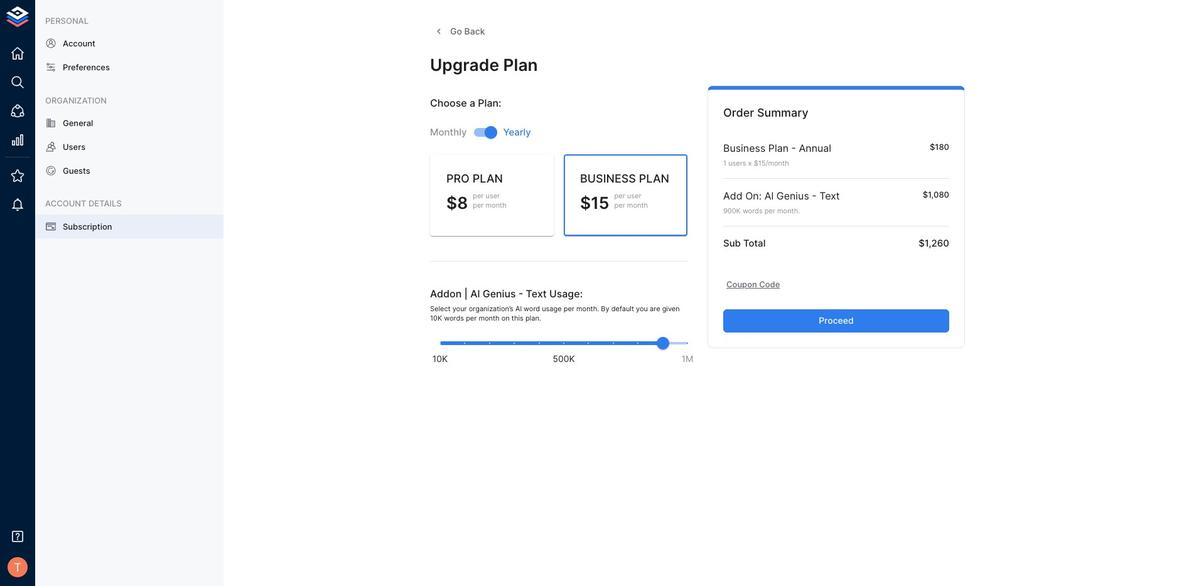 Task type: vqa. For each thing, say whether or not it's contained in the screenshot.
Search Templates... text box
no



Task type: locate. For each thing, give the bounding box(es) containing it.
1 vertical spatial al
[[470, 288, 480, 300]]

upgrade
[[430, 54, 499, 74]]

default
[[611, 305, 634, 313]]

general
[[63, 118, 93, 128]]

0 horizontal spatial genius
[[483, 288, 516, 300]]

plan up /month
[[768, 142, 789, 154]]

users
[[729, 159, 746, 167]]

plan
[[473, 172, 503, 185], [639, 172, 669, 185]]

0 horizontal spatial al
[[470, 288, 480, 300]]

month
[[486, 201, 507, 210], [627, 201, 648, 210], [479, 314, 500, 323]]

1 vertical spatial genius
[[483, 288, 516, 300]]

genius up the organization's
[[483, 288, 516, 300]]

text down annual on the right top
[[820, 190, 840, 202]]

$ inside $ 8 per user per month
[[446, 193, 457, 213]]

- inside add on: al genius - text 900k words per month.
[[812, 190, 817, 202]]

0 vertical spatial plan
[[503, 54, 538, 74]]

/month
[[766, 159, 789, 167]]

plan for upgrade
[[503, 54, 538, 74]]

0 horizontal spatial -
[[519, 288, 523, 300]]

1 horizontal spatial genius
[[777, 190, 809, 202]]

$ down business
[[580, 193, 591, 213]]

total
[[743, 238, 766, 250]]

per
[[473, 192, 484, 200], [614, 192, 625, 200], [473, 201, 484, 210], [614, 201, 625, 210], [765, 207, 775, 215], [564, 305, 575, 313], [466, 314, 477, 323]]

account
[[63, 38, 95, 48]]

1 user from the left
[[486, 192, 500, 200]]

0 vertical spatial words
[[743, 207, 763, 215]]

1 horizontal spatial text
[[820, 190, 840, 202]]

0 vertical spatial 10k
[[430, 314, 442, 323]]

month inside $ 15 per user per month
[[627, 201, 648, 210]]

$1,080
[[923, 190, 949, 200]]

0 vertical spatial month.
[[777, 207, 800, 215]]

genius
[[777, 190, 809, 202], [483, 288, 516, 300]]

2 vertical spatial -
[[519, 288, 523, 300]]

900k
[[723, 207, 741, 215]]

1 vertical spatial plan
[[768, 142, 789, 154]]

0 horizontal spatial 15
[[591, 193, 609, 213]]

genius inside addon | al genius - text usage: select your organization's al word usage per month. by default you are given 10k words per month on this plan.
[[483, 288, 516, 300]]

month inside addon | al genius - text usage: select your organization's al word usage per month. by default you are given 10k words per month on this plan.
[[479, 314, 500, 323]]

2 plan from the left
[[639, 172, 669, 185]]

0 vertical spatial -
[[792, 142, 796, 154]]

user for 15
[[627, 192, 641, 200]]

month for 15
[[627, 201, 648, 210]]

1 vertical spatial month.
[[576, 305, 599, 313]]

15 down business
[[591, 193, 609, 213]]

- inside addon | al genius - text usage: select your organization's al word usage per month. by default you are given 10k words per month on this plan.
[[519, 288, 523, 300]]

words down your
[[444, 314, 464, 323]]

plan for business
[[768, 142, 789, 154]]

15 inside business plan - annual 1 users x $ 15 /month
[[758, 159, 766, 167]]

pro plan
[[446, 172, 503, 185]]

account
[[45, 199, 86, 209]]

month. inside addon | al genius - text usage: select your organization's al word usage per month. by default you are given 10k words per month on this plan.
[[576, 305, 599, 313]]

plan up $ 8 per user per month
[[473, 172, 503, 185]]

1 horizontal spatial words
[[743, 207, 763, 215]]

0 horizontal spatial plan
[[473, 172, 503, 185]]

1 horizontal spatial $
[[580, 193, 591, 213]]

user inside $ 8 per user per month
[[486, 192, 500, 200]]

2 user from the left
[[627, 192, 641, 200]]

month.
[[777, 207, 800, 215], [576, 305, 599, 313]]

al right |
[[470, 288, 480, 300]]

text
[[820, 190, 840, 202], [526, 288, 547, 300]]

words inside addon | al genius - text usage: select your organization's al word usage per month. by default you are given 10k words per month on this plan.
[[444, 314, 464, 323]]

$ 8 per user per month
[[446, 192, 507, 213]]

15
[[758, 159, 766, 167], [591, 193, 609, 213]]

text inside addon | al genius - text usage: select your organization's al word usage per month. by default you are given 10k words per month on this plan.
[[526, 288, 547, 300]]

- up this
[[519, 288, 523, 300]]

al
[[765, 190, 774, 202], [470, 288, 480, 300], [515, 305, 522, 313]]

0 vertical spatial 15
[[758, 159, 766, 167]]

word
[[524, 305, 540, 313]]

$ 15 per user per month
[[580, 192, 648, 213]]

2 horizontal spatial -
[[812, 190, 817, 202]]

15 inside $ 15 per user per month
[[591, 193, 609, 213]]

$180
[[930, 142, 949, 152]]

words
[[743, 207, 763, 215], [444, 314, 464, 323]]

1 horizontal spatial -
[[792, 142, 796, 154]]

al inside add on: al genius - text 900k words per month.
[[765, 190, 774, 202]]

user for 8
[[486, 192, 500, 200]]

given
[[662, 305, 680, 313]]

1 horizontal spatial user
[[627, 192, 641, 200]]

text for 900k
[[820, 190, 840, 202]]

0 horizontal spatial text
[[526, 288, 547, 300]]

- left annual on the right top
[[792, 142, 796, 154]]

plan right business
[[639, 172, 669, 185]]

1 horizontal spatial month.
[[777, 207, 800, 215]]

al right the on:
[[765, 190, 774, 202]]

1 horizontal spatial plan
[[768, 142, 789, 154]]

0 horizontal spatial user
[[486, 192, 500, 200]]

add
[[723, 190, 743, 202]]

on
[[502, 314, 510, 323]]

user inside $ 15 per user per month
[[627, 192, 641, 200]]

proceed
[[819, 315, 854, 326]]

1 vertical spatial text
[[526, 288, 547, 300]]

t
[[14, 561, 21, 574]]

subscription
[[63, 221, 112, 231]]

0 vertical spatial genius
[[777, 190, 809, 202]]

business plan - annual 1 users x $ 15 /month
[[723, 142, 831, 167]]

organization's
[[469, 305, 514, 313]]

1 horizontal spatial 15
[[758, 159, 766, 167]]

choose a plan:
[[430, 97, 501, 110]]

words down the on:
[[743, 207, 763, 215]]

month for 8
[[486, 201, 507, 210]]

back
[[464, 26, 485, 36]]

$ inside business plan - annual 1 users x $ 15 /month
[[754, 159, 758, 167]]

genius inside add on: al genius - text 900k words per month.
[[777, 190, 809, 202]]

month. down /month
[[777, 207, 800, 215]]

go back button
[[430, 20, 490, 43]]

go back
[[450, 26, 485, 36]]

1 vertical spatial 15
[[591, 193, 609, 213]]

by
[[601, 305, 609, 313]]

month. inside add on: al genius - text 900k words per month.
[[777, 207, 800, 215]]

1 horizontal spatial al
[[515, 305, 522, 313]]

plan.
[[525, 314, 541, 323]]

organization
[[45, 95, 107, 105]]

general link
[[35, 111, 224, 135]]

business
[[580, 172, 636, 185]]

1 horizontal spatial plan
[[639, 172, 669, 185]]

- down annual on the right top
[[812, 190, 817, 202]]

month down the organization's
[[479, 314, 500, 323]]

usage:
[[549, 288, 583, 300]]

0 horizontal spatial plan
[[503, 54, 538, 74]]

your
[[453, 305, 467, 313]]

genius down /month
[[777, 190, 809, 202]]

user
[[486, 192, 500, 200], [627, 192, 641, 200]]

t button
[[4, 554, 31, 581]]

al up this
[[515, 305, 522, 313]]

coupon code button
[[723, 275, 783, 295]]

1 vertical spatial -
[[812, 190, 817, 202]]

user down pro plan on the top of page
[[486, 192, 500, 200]]

2 horizontal spatial $
[[754, 159, 758, 167]]

$ down pro
[[446, 193, 457, 213]]

plan right upgrade
[[503, 54, 538, 74]]

1 vertical spatial words
[[444, 314, 464, 323]]

plan inside business plan - annual 1 users x $ 15 /month
[[768, 142, 789, 154]]

$ right x
[[754, 159, 758, 167]]

preferences link
[[35, 55, 224, 79]]

month. left the by
[[576, 305, 599, 313]]

0 horizontal spatial words
[[444, 314, 464, 323]]

month down business plan
[[627, 201, 648, 210]]

0 horizontal spatial month.
[[576, 305, 599, 313]]

month right 8
[[486, 201, 507, 210]]

text up word at left bottom
[[526, 288, 547, 300]]

0 horizontal spatial $
[[446, 193, 457, 213]]

upgrade plan
[[430, 54, 538, 74]]

2 vertical spatial al
[[515, 305, 522, 313]]

-
[[792, 142, 796, 154], [812, 190, 817, 202], [519, 288, 523, 300]]

order
[[723, 106, 754, 120]]

$1,260
[[919, 238, 949, 250]]

plan
[[503, 54, 538, 74], [768, 142, 789, 154]]

month inside $ 8 per user per month
[[486, 201, 507, 210]]

user down business plan
[[627, 192, 641, 200]]

2 horizontal spatial al
[[765, 190, 774, 202]]

8
[[457, 193, 468, 213]]

0 vertical spatial al
[[765, 190, 774, 202]]

business plan
[[580, 172, 669, 185]]

|
[[464, 288, 468, 300]]

$ inside $ 15 per user per month
[[580, 193, 591, 213]]

0 vertical spatial text
[[820, 190, 840, 202]]

a
[[470, 97, 475, 110]]

details
[[89, 199, 122, 209]]

choose
[[430, 97, 467, 110]]

genius for |
[[483, 288, 516, 300]]

$
[[754, 159, 758, 167], [446, 193, 457, 213], [580, 193, 591, 213]]

monthly
[[430, 126, 467, 138]]

1
[[723, 159, 727, 167]]

10k
[[430, 314, 442, 323], [433, 353, 448, 364]]

15 right x
[[758, 159, 766, 167]]

text inside add on: al genius - text 900k words per month.
[[820, 190, 840, 202]]

1 plan from the left
[[473, 172, 503, 185]]



Task type: describe. For each thing, give the bounding box(es) containing it.
account link
[[35, 32, 224, 55]]

addon | al genius - text usage: select your organization's al word usage per month. by default you are given 10k words per month on this plan.
[[430, 288, 680, 323]]

users link
[[35, 135, 224, 159]]

personal
[[45, 16, 89, 26]]

guests
[[63, 166, 90, 176]]

500k
[[553, 353, 575, 364]]

1m
[[682, 353, 694, 364]]

plan for 8
[[473, 172, 503, 185]]

1 vertical spatial 10k
[[433, 353, 448, 364]]

guests link
[[35, 159, 224, 183]]

coupon code
[[727, 280, 780, 290]]

business
[[723, 142, 766, 154]]

users
[[63, 142, 85, 152]]

al for |
[[470, 288, 480, 300]]

preferences
[[63, 62, 110, 72]]

coupon
[[727, 280, 757, 290]]

code
[[759, 280, 780, 290]]

you
[[636, 305, 648, 313]]

words inside add on: al genius - text 900k words per month.
[[743, 207, 763, 215]]

this
[[512, 314, 524, 323]]

usage
[[542, 305, 562, 313]]

are
[[650, 305, 660, 313]]

10k inside addon | al genius - text usage: select your organization's al word usage per month. by default you are given 10k words per month on this plan.
[[430, 314, 442, 323]]

per inside add on: al genius - text 900k words per month.
[[765, 207, 775, 215]]

select
[[430, 305, 451, 313]]

pro
[[446, 172, 470, 185]]

sub total
[[723, 238, 766, 250]]

text for usage:
[[526, 288, 547, 300]]

$ for 15
[[580, 193, 591, 213]]

annual
[[799, 142, 831, 154]]

order summary
[[723, 106, 809, 120]]

addon
[[430, 288, 462, 300]]

- for usage:
[[519, 288, 523, 300]]

plan for 15
[[639, 172, 669, 185]]

- for 900k
[[812, 190, 817, 202]]

sub
[[723, 238, 741, 250]]

$ for 8
[[446, 193, 457, 213]]

add on: al genius - text 900k words per month.
[[723, 190, 840, 215]]

yearly
[[503, 126, 531, 138]]

al for on:
[[765, 190, 774, 202]]

plan:
[[478, 97, 501, 110]]

proceed button
[[723, 310, 949, 333]]

go
[[450, 26, 462, 36]]

on:
[[745, 190, 762, 202]]

x
[[748, 159, 752, 167]]

genius for on:
[[777, 190, 809, 202]]

- inside business plan - annual 1 users x $ 15 /month
[[792, 142, 796, 154]]

subscription link
[[35, 214, 224, 238]]

account details
[[45, 199, 122, 209]]

summary
[[757, 106, 809, 120]]



